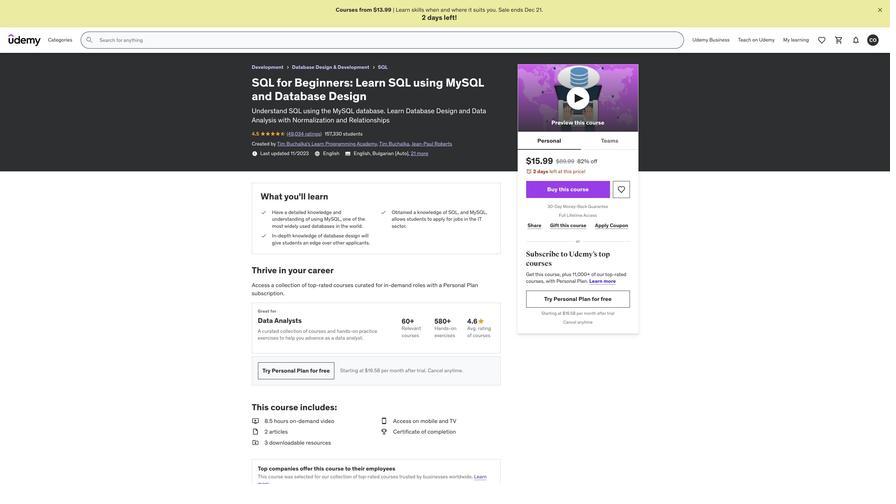 Task type: locate. For each thing, give the bounding box(es) containing it.
1 vertical spatial mysql
[[333, 107, 354, 115]]

try inside thrive in your career element
[[262, 368, 271, 375]]

2 for 2 articles
[[265, 429, 268, 436]]

30-day money-back guarantee full lifetime access
[[548, 204, 608, 218]]

a for obtained
[[414, 209, 416, 216]]

1 horizontal spatial learn more link
[[589, 278, 616, 285]]

0 vertical spatial design
[[316, 64, 332, 70]]

xsmall image
[[285, 65, 291, 70], [252, 151, 258, 157], [261, 209, 266, 216], [380, 209, 386, 216], [261, 233, 266, 240]]

a right the obtained
[[414, 209, 416, 216]]

after
[[597, 311, 606, 316], [405, 368, 416, 374]]

0 horizontal spatial data
[[258, 317, 273, 325]]

2 horizontal spatial more
[[604, 278, 616, 285]]

design up database. on the left top of page
[[329, 89, 367, 104]]

$16.58 for starting at $16.58 per month after trial. cancel anytime.
[[365, 368, 380, 374]]

21 more button
[[411, 150, 428, 157]]

for down sql,
[[446, 216, 452, 223]]

updated
[[271, 150, 290, 157]]

days down when
[[427, 13, 442, 22]]

and inside have a detailed knowledge and understanding of using mysql, one of the most widely used databases in the world.
[[333, 209, 341, 216]]

this inside buy this course button
[[559, 186, 569, 193]]

0 horizontal spatial rated
[[319, 282, 332, 289]]

xsmall image for in-depth knowledge of database design will give students an edge over other applicants.
[[261, 233, 266, 240]]

small image for 8.5
[[252, 418, 259, 426]]

1 horizontal spatial curated
[[355, 282, 374, 289]]

1 horizontal spatial development
[[338, 64, 369, 70]]

for left in-
[[376, 282, 383, 289]]

tab list containing personal
[[518, 132, 639, 150]]

development
[[252, 64, 284, 70], [338, 64, 369, 70]]

this inside gift this course link
[[560, 223, 569, 229]]

learn more link for subscribe to udemy's top courses
[[589, 278, 616, 285]]

courses inside "great for data analysts a curated collection of courses and hands-on practice exercises to help you advance as a data analyst."
[[309, 328, 326, 335]]

2 vertical spatial access
[[393, 418, 411, 425]]

2 up 3
[[265, 429, 268, 436]]

at inside starting at $16.58 per month after trial cancel anytime
[[558, 311, 562, 316]]

month for trial.
[[390, 368, 404, 374]]

relevant
[[402, 326, 421, 332]]

try personal plan for free inside thrive in your career element
[[262, 368, 330, 375]]

in inside obtained a knowledge of sql, and mysql, allows students to apply for jobs in the it sector.
[[464, 216, 468, 223]]

the
[[321, 107, 331, 115], [358, 216, 365, 223], [469, 216, 477, 223], [341, 223, 348, 230]]

of inside access a collection of top-rated courses curated for in-demand roles with a personal plan subscription.
[[302, 282, 307, 289]]

1 horizontal spatial try personal plan for free
[[544, 296, 612, 303]]

demand inside access a collection of top-rated courses curated for in-demand roles with a personal plan subscription.
[[391, 282, 412, 289]]

gift this course
[[550, 223, 587, 229]]

collection down top companies offer this course to their employees
[[330, 474, 352, 481]]

learn more link down 'employees'
[[258, 474, 487, 485]]

of inside the avg. rating of courses
[[467, 333, 472, 339]]

1 horizontal spatial starting
[[542, 311, 557, 316]]

this for preview
[[575, 119, 585, 126]]

1 horizontal spatial 2
[[422, 13, 426, 22]]

for right great
[[270, 309, 277, 314]]

starting inside thrive in your career element
[[340, 368, 358, 374]]

database up jean-
[[406, 107, 435, 115]]

cancel right trial.
[[428, 368, 443, 374]]

database design & development
[[292, 64, 369, 70]]

2 development from the left
[[338, 64, 369, 70]]

where
[[452, 6, 467, 13]]

free for right 'try personal plan for free' link
[[601, 296, 612, 303]]

personal up starting at $16.58 per month after trial cancel anytime
[[554, 296, 577, 303]]

1 horizontal spatial in
[[336, 223, 340, 230]]

0 horizontal spatial try personal plan for free link
[[258, 363, 335, 380]]

month up anytime
[[584, 311, 596, 316]]

small image for certificate
[[380, 428, 388, 436]]

2 vertical spatial 2
[[265, 429, 268, 436]]

curated inside "great for data analysts a curated collection of courses and hands-on practice exercises to help you advance as a data analyst."
[[262, 328, 279, 335]]

per for trial.
[[381, 368, 389, 374]]

tim
[[277, 141, 285, 147], [379, 141, 388, 147]]

try personal plan for free down plan.
[[544, 296, 612, 303]]

thrive in your career
[[252, 265, 334, 276]]

0 horizontal spatial in
[[279, 265, 286, 276]]

learn right database. on the left top of page
[[387, 107, 404, 115]]

$16.58 inside starting at $16.58 per month after trial cancel anytime
[[563, 311, 576, 316]]

0 vertical spatial curated
[[355, 282, 374, 289]]

and inside "great for data analysts a curated collection of courses and hands-on practice exercises to help you advance as a data analyst."
[[327, 328, 336, 335]]

it
[[469, 6, 472, 13]]

0 vertical spatial this
[[252, 402, 269, 413]]

learn more right plan.
[[589, 278, 616, 285]]

1 horizontal spatial data
[[472, 107, 486, 115]]

for inside access a collection of top-rated courses curated for in-demand roles with a personal plan subscription.
[[376, 282, 383, 289]]

1 vertical spatial database
[[275, 89, 326, 104]]

this inside get this course, plus 11,000+ of our top-rated courses, with personal plan.
[[535, 271, 544, 278]]

a inside have a detailed knowledge and understanding of using mysql, one of the most widely used databases in the world.
[[285, 209, 287, 216]]

students
[[343, 131, 363, 137], [407, 216, 426, 223], [282, 240, 302, 246]]

cancel inside thrive in your career element
[[428, 368, 443, 374]]

on right the teach
[[753, 37, 758, 43]]

this
[[575, 119, 585, 126], [564, 169, 572, 175], [559, 186, 569, 193], [560, 223, 569, 229], [535, 271, 544, 278], [314, 466, 324, 473]]

with right roles
[[427, 282, 438, 289]]

top companies offer this course to their employees
[[258, 466, 395, 473]]

plus
[[562, 271, 572, 278]]

left
[[550, 169, 557, 175]]

wishlist image
[[818, 36, 826, 44]]

our
[[597, 271, 604, 278], [322, 474, 329, 481]]

2 vertical spatial at
[[359, 368, 364, 374]]

2 horizontal spatial plan
[[579, 296, 591, 303]]

top- down the top
[[605, 271, 615, 278]]

using
[[413, 75, 443, 90], [303, 107, 320, 115], [311, 216, 323, 223]]

this for gift
[[560, 223, 569, 229]]

courses
[[526, 259, 552, 268], [334, 282, 354, 289], [309, 328, 326, 335], [402, 333, 419, 339], [473, 333, 490, 339], [381, 474, 398, 481]]

a inside "great for data analysts a curated collection of courses and hands-on practice exercises to help you advance as a data analyst."
[[331, 335, 334, 342]]

in-
[[384, 282, 391, 289]]

0 horizontal spatial try personal plan for free
[[262, 368, 330, 375]]

back
[[578, 204, 587, 209]]

0 vertical spatial 2
[[422, 13, 426, 22]]

this for this course includes:
[[252, 402, 269, 413]]

xsmall image left last
[[252, 151, 258, 157]]

this down top
[[258, 474, 267, 481]]

0 horizontal spatial small image
[[252, 439, 259, 447]]

knowledge up apply
[[417, 209, 442, 216]]

1 horizontal spatial free
[[601, 296, 612, 303]]

udemy left the business
[[693, 37, 708, 43]]

demand down includes:
[[299, 418, 319, 425]]

selected
[[294, 474, 313, 481]]

exercises down hands-
[[435, 333, 455, 339]]

free inside thrive in your career element
[[319, 368, 330, 375]]

mobile
[[421, 418, 438, 425]]

xsmall image for have a detailed knowledge and understanding of using mysql, one of the most widely used databases in the world.
[[261, 209, 266, 216]]

0 vertical spatial plan
[[467, 282, 478, 289]]

1 vertical spatial month
[[390, 368, 404, 374]]

cancel for anytime.
[[428, 368, 443, 374]]

share button
[[526, 219, 543, 233]]

apply
[[595, 223, 609, 229]]

the up normalization
[[321, 107, 331, 115]]

1 horizontal spatial learn more
[[589, 278, 616, 285]]

course up "teams" at top
[[586, 119, 605, 126]]

wishlist image
[[617, 186, 626, 194]]

per inside starting at $16.58 per month after trial cancel anytime
[[577, 311, 583, 316]]

0 vertical spatial try
[[544, 296, 552, 303]]

access up subscription.
[[252, 282, 270, 289]]

at for starting at $16.58 per month after trial. cancel anytime.
[[359, 368, 364, 374]]

0 horizontal spatial per
[[381, 368, 389, 374]]

top- down career
[[308, 282, 319, 289]]

0 vertical spatial cancel
[[563, 320, 577, 325]]

guarantee
[[588, 204, 608, 209]]

$16.58
[[563, 311, 576, 316], [365, 368, 380, 374]]

teams button
[[581, 132, 639, 149]]

more right plan.
[[604, 278, 616, 285]]

starting at $16.58 per month after trial cancel anytime
[[542, 311, 615, 325]]

students down the depth
[[282, 240, 302, 246]]

this right offer
[[314, 466, 324, 473]]

students down the obtained
[[407, 216, 426, 223]]

1 horizontal spatial mysql,
[[470, 209, 487, 216]]

of up edge on the left of the page
[[318, 233, 322, 239]]

in left your
[[279, 265, 286, 276]]

gift
[[550, 223, 559, 229]]

after inside thrive in your career element
[[405, 368, 416, 374]]

knowledge inside obtained a knowledge of sql, and mysql, allows students to apply for jobs in the it sector.
[[417, 209, 442, 216]]

in inside have a detailed knowledge and understanding of using mysql, one of the most widely used databases in the world.
[[336, 223, 340, 230]]

1 vertical spatial try personal plan for free
[[262, 368, 330, 375]]

1 horizontal spatial top-
[[358, 474, 368, 481]]

business
[[710, 37, 730, 43]]

1 vertical spatial collection
[[280, 328, 302, 335]]

0 horizontal spatial days
[[427, 13, 442, 22]]

after inside starting at $16.58 per month after trial cancel anytime
[[597, 311, 606, 316]]

starting down "analyst."
[[340, 368, 358, 374]]

tim up english, bulgarian [auto] , 21 more
[[379, 141, 388, 147]]

exercises down a
[[258, 335, 279, 342]]

more for subscribe to udemy's top courses
[[604, 278, 616, 285]]

a up subscription.
[[271, 282, 274, 289]]

2 horizontal spatial with
[[546, 278, 555, 285]]

with down course,
[[546, 278, 555, 285]]

0 vertical spatial $16.58
[[563, 311, 576, 316]]

most
[[272, 223, 283, 230]]

xsmall image for last updated 11/2023
[[252, 151, 258, 157]]

data inside "great for data analysts a curated collection of courses and hands-on practice exercises to help you advance as a data analyst."
[[258, 317, 273, 325]]

collection inside "great for data analysts a curated collection of courses and hands-on practice exercises to help you advance as a data analyst."
[[280, 328, 302, 335]]

to inside "great for data analysts a curated collection of courses and hands-on practice exercises to help you advance as a data analyst."
[[280, 335, 284, 342]]

2 vertical spatial using
[[311, 216, 323, 223]]

avg.
[[467, 326, 477, 332]]

this right buy at top
[[559, 186, 569, 193]]

2 horizontal spatial in
[[464, 216, 468, 223]]

1 horizontal spatial exercises
[[435, 333, 455, 339]]

1 horizontal spatial demand
[[391, 282, 412, 289]]

udemy business link
[[688, 32, 734, 49]]

top- inside access a collection of top-rated courses curated for in-demand roles with a personal plan subscription.
[[308, 282, 319, 289]]

more right "21"
[[417, 150, 428, 157]]

0 horizontal spatial mysql,
[[324, 216, 342, 223]]

0 vertical spatial small image
[[478, 318, 485, 325]]

with inside get this course, plus 11,000+ of our top-rated courses, with personal plan.
[[546, 278, 555, 285]]

students inside obtained a knowledge of sql, and mysql, allows students to apply for jobs in the it sector.
[[407, 216, 426, 223]]

1 vertical spatial small image
[[252, 439, 259, 447]]

paul
[[424, 141, 433, 147]]

2 horizontal spatial students
[[407, 216, 426, 223]]

0 vertical spatial our
[[597, 271, 604, 278]]

give
[[272, 240, 281, 246]]

xsmall image
[[371, 65, 377, 70]]

0 horizontal spatial curated
[[262, 328, 279, 335]]

knowledge up an
[[293, 233, 317, 239]]

learn more down 'employees'
[[258, 474, 487, 485]]

plan inside access a collection of top-rated courses curated for in-demand roles with a personal plan subscription.
[[467, 282, 478, 289]]

you
[[296, 335, 304, 342]]

1 vertical spatial mysql,
[[324, 216, 342, 223]]

0 vertical spatial using
[[413, 75, 443, 90]]

courses inside access a collection of top-rated courses curated for in-demand roles with a personal plan subscription.
[[334, 282, 354, 289]]

starting inside starting at $16.58 per month after trial cancel anytime
[[542, 311, 557, 316]]

knowledge for in-depth knowledge of database design will give students an edge over other applicants.
[[293, 233, 317, 239]]

a up "understanding"
[[285, 209, 287, 216]]

1 horizontal spatial after
[[597, 311, 606, 316]]

$16.58 for starting at $16.58 per month after trial cancel anytime
[[563, 311, 576, 316]]

2 vertical spatial plan
[[297, 368, 309, 375]]

analyst.
[[346, 335, 363, 342]]

the left it
[[469, 216, 477, 223]]

it
[[478, 216, 482, 223]]

of left sql,
[[443, 209, 447, 216]]

1 horizontal spatial try
[[544, 296, 552, 303]]

1 vertical spatial starting
[[340, 368, 358, 374]]

0 horizontal spatial with
[[278, 116, 291, 125]]

a right the as
[[331, 335, 334, 342]]

for down development link
[[277, 75, 292, 90]]

alarm image
[[526, 169, 532, 175]]

to left apply
[[427, 216, 432, 223]]

more down top
[[258, 481, 269, 485]]

1 vertical spatial free
[[319, 368, 330, 375]]

demand left roles
[[391, 282, 412, 289]]

0 horizontal spatial $16.58
[[365, 368, 380, 374]]

after for trial.
[[405, 368, 416, 374]]

mysql,
[[470, 209, 487, 216], [324, 216, 342, 223]]

personal down "help"
[[272, 368, 296, 375]]

on inside "580+ hands-on exercises"
[[451, 326, 457, 332]]

and
[[441, 6, 450, 13], [252, 89, 272, 104], [459, 107, 470, 115], [336, 116, 347, 125], [333, 209, 341, 216], [460, 209, 469, 216], [327, 328, 336, 335], [439, 418, 449, 425]]

courses up the advance
[[309, 328, 326, 335]]

0 vertical spatial demand
[[391, 282, 412, 289]]

course down companies
[[268, 474, 283, 481]]

this
[[252, 402, 269, 413], [258, 474, 267, 481]]

access for access a collection of top-rated courses curated for in-demand roles with a personal plan subscription.
[[252, 282, 270, 289]]

2 vertical spatial in
[[279, 265, 286, 276]]

1 vertical spatial learn more
[[258, 474, 487, 485]]

learn up course language "icon"
[[312, 141, 324, 147]]

data inside sql for beginners: learn sql using mysql and database design understand sql using the mysql database. learn database design and data analysis with normalization and relationships
[[472, 107, 486, 115]]

1 horizontal spatial access
[[393, 418, 411, 425]]

collection up "help"
[[280, 328, 302, 335]]

1 horizontal spatial plan
[[467, 282, 478, 289]]

for inside sql for beginners: learn sql using mysql and database design understand sql using the mysql database. learn database design and data analysis with normalization and relationships
[[277, 75, 292, 90]]

shopping cart with 0 items image
[[835, 36, 843, 44]]

subscribe
[[526, 250, 560, 259]]

0 vertical spatial learn more
[[589, 278, 616, 285]]

personal right roles
[[443, 282, 466, 289]]

tim up updated
[[277, 141, 285, 147]]

60+ relevant courses
[[402, 317, 421, 339]]

rated inside get this course, plus 11,000+ of our top-rated courses, with personal plan.
[[615, 271, 627, 278]]

of inside in-depth knowledge of database design will give students an edge over other applicants.
[[318, 233, 322, 239]]

0 horizontal spatial 2
[[265, 429, 268, 436]]

top
[[599, 250, 610, 259]]

to inside the subscribe to udemy's top courses
[[561, 250, 568, 259]]

cancel left anytime
[[563, 320, 577, 325]]

per inside thrive in your career element
[[381, 368, 389, 374]]

access a collection of top-rated courses curated for in-demand roles with a personal plan subscription.
[[252, 282, 478, 297]]

0 horizontal spatial exercises
[[258, 335, 279, 342]]

8.5
[[265, 418, 273, 425]]

0 vertical spatial learn more link
[[589, 278, 616, 285]]

access down back
[[583, 213, 597, 218]]

try personal plan for free link
[[526, 291, 630, 308], [258, 363, 335, 380]]

submit search image
[[85, 36, 94, 44]]

4.5
[[252, 131, 259, 137]]

hands-
[[435, 326, 451, 332]]

tim buchalka's learn programming academy link
[[277, 141, 377, 147]]

knowledge up databases
[[308, 209, 332, 216]]

$16.58 inside thrive in your career element
[[365, 368, 380, 374]]

more for top companies offer this course to their employees
[[258, 481, 269, 485]]

month inside thrive in your career element
[[390, 368, 404, 374]]

per for trial
[[577, 311, 583, 316]]

for
[[277, 75, 292, 90], [446, 216, 452, 223], [376, 282, 383, 289], [592, 296, 600, 303], [270, 309, 277, 314], [310, 368, 318, 375], [315, 474, 321, 481]]

0 vertical spatial data
[[472, 107, 486, 115]]

our down top companies offer this course to their employees
[[322, 474, 329, 481]]

my
[[784, 37, 790, 43]]

personal inside 'button'
[[538, 137, 561, 144]]

learn more link
[[589, 278, 616, 285], [258, 474, 487, 485]]

closed captions image
[[345, 151, 351, 157]]

courses inside "60+ relevant courses"
[[402, 333, 419, 339]]

1 horizontal spatial our
[[597, 271, 604, 278]]

0 horizontal spatial cancel
[[428, 368, 443, 374]]

21.
[[536, 6, 543, 13]]

learn right the |
[[396, 6, 410, 13]]

learning
[[791, 37, 809, 43]]

a inside obtained a knowledge of sql, and mysql, allows students to apply for jobs in the it sector.
[[414, 209, 416, 216]]

0 horizontal spatial learn more
[[258, 474, 487, 485]]

preview
[[552, 119, 573, 126]]

1 vertical spatial try
[[262, 368, 271, 375]]

apply
[[433, 216, 445, 223]]

a for access
[[271, 282, 274, 289]]

tv
[[450, 418, 456, 425]]

mysql, inside obtained a knowledge of sql, and mysql, allows students to apply for jobs in the it sector.
[[470, 209, 487, 216]]

to
[[427, 216, 432, 223], [561, 250, 568, 259], [280, 335, 284, 342], [345, 466, 351, 473]]

udemy image
[[9, 34, 41, 46]]

3
[[265, 440, 268, 447]]

$15.99
[[526, 156, 553, 167]]

course language image
[[315, 151, 320, 157]]

access for access on mobile and tv
[[393, 418, 411, 425]]

0 vertical spatial at
[[558, 169, 563, 175]]

and inside obtained a knowledge of sql, and mysql, allows students to apply for jobs in the it sector.
[[460, 209, 469, 216]]

1 horizontal spatial rated
[[368, 474, 380, 481]]

by right trusted
[[417, 474, 422, 481]]

normalization
[[293, 116, 334, 125]]

in right the jobs
[[464, 216, 468, 223]]

our inside get this course, plus 11,000+ of our top-rated courses, with personal plan.
[[597, 271, 604, 278]]

free down the as
[[319, 368, 330, 375]]

curated inside access a collection of top-rated courses curated for in-demand roles with a personal plan subscription.
[[355, 282, 374, 289]]

at inside thrive in your career element
[[359, 368, 364, 374]]

access inside access a collection of top-rated courses curated for in-demand roles with a personal plan subscription.
[[252, 282, 270, 289]]

programming
[[325, 141, 356, 147]]

xsmall image left allows
[[380, 209, 386, 216]]

personal down plus in the right of the page
[[557, 278, 576, 285]]

off
[[591, 158, 598, 165]]

of up used
[[306, 216, 310, 223]]

the inside sql for beginners: learn sql using mysql and database design understand sql using the mysql database. learn database design and data analysis with normalization and relationships
[[321, 107, 331, 115]]

or
[[576, 239, 580, 244]]

0 vertical spatial days
[[427, 13, 442, 22]]

cancel inside starting at $16.58 per month after trial cancel anytime
[[563, 320, 577, 325]]

this right preview
[[575, 119, 585, 126]]

certificate
[[393, 429, 420, 436]]

xsmall image left in-
[[261, 233, 266, 240]]

sql,
[[448, 209, 459, 216]]

access up certificate
[[393, 418, 411, 425]]

students up "created by tim buchalka's learn programming academy , tim buchalka , jean-paul roberts"
[[343, 131, 363, 137]]

days
[[427, 13, 442, 22], [537, 169, 548, 175]]

0 vertical spatial free
[[601, 296, 612, 303]]

0 horizontal spatial month
[[390, 368, 404, 374]]

1 vertical spatial in
[[336, 223, 340, 230]]

english, bulgarian [auto] , 21 more
[[354, 150, 428, 157]]

0 horizontal spatial try
[[262, 368, 271, 375]]

resources
[[306, 440, 331, 447]]

this inside preview this course button
[[575, 119, 585, 126]]

small image
[[252, 418, 259, 426], [380, 418, 388, 426], [252, 428, 259, 436], [380, 428, 388, 436]]

Search for anything text field
[[98, 34, 675, 46]]

try personal plan for free link up starting at $16.58 per month after trial cancel anytime
[[526, 291, 630, 308]]

0 vertical spatial access
[[583, 213, 597, 218]]

1 vertical spatial at
[[558, 311, 562, 316]]

0 vertical spatial month
[[584, 311, 596, 316]]

0 vertical spatial per
[[577, 311, 583, 316]]

$15.99 $89.99 82% off
[[526, 156, 598, 167]]

1 vertical spatial this
[[258, 474, 267, 481]]

what you'll learn
[[261, 191, 328, 202]]

1 vertical spatial curated
[[262, 328, 279, 335]]

after left the trial
[[597, 311, 606, 316]]

small image
[[478, 318, 485, 325], [252, 439, 259, 447]]

personal
[[538, 137, 561, 144], [557, 278, 576, 285], [443, 282, 466, 289], [554, 296, 577, 303], [272, 368, 296, 375]]

1 horizontal spatial mysql
[[446, 75, 484, 90]]

1 horizontal spatial cancel
[[563, 320, 577, 325]]

month inside starting at $16.58 per month after trial cancel anytime
[[584, 311, 596, 316]]

video
[[321, 418, 334, 425]]

courses down relevant
[[402, 333, 419, 339]]

skills
[[412, 6, 424, 13]]

in up the database
[[336, 223, 340, 230]]

database up normalization
[[275, 89, 326, 104]]

courses down rating
[[473, 333, 490, 339]]

1 vertical spatial data
[[258, 317, 273, 325]]

free up the trial
[[601, 296, 612, 303]]

2 vertical spatial database
[[406, 107, 435, 115]]

0 vertical spatial top-
[[605, 271, 615, 278]]

more
[[417, 150, 428, 157], [604, 278, 616, 285], [258, 481, 269, 485]]

worldwide.
[[449, 474, 473, 481]]

small image up rating
[[478, 318, 485, 325]]

access inside 30-day money-back guarantee full lifetime access
[[583, 213, 597, 218]]

knowledge inside in-depth knowledge of database design will give students an edge over other applicants.
[[293, 233, 317, 239]]

students inside in-depth knowledge of database design will give students an edge over other applicants.
[[282, 240, 302, 246]]

1 horizontal spatial students
[[343, 131, 363, 137]]

the up "world."
[[358, 216, 365, 223]]

co link
[[865, 32, 882, 49]]

tab list
[[518, 132, 639, 150]]

exercises
[[435, 333, 455, 339], [258, 335, 279, 342]]

with up (49,034
[[278, 116, 291, 125]]

learn right worldwide.
[[474, 474, 487, 481]]

mysql, inside have a detailed knowledge and understanding of using mysql, one of the most widely used databases in the world.
[[324, 216, 342, 223]]

design left &
[[316, 64, 332, 70]]

1 vertical spatial plan
[[579, 296, 591, 303]]

database
[[324, 233, 344, 239]]

tim buchalka link
[[379, 141, 409, 147]]

you.
[[487, 6, 497, 13]]

with
[[278, 116, 291, 125], [546, 278, 555, 285], [427, 282, 438, 289]]

of inside obtained a knowledge of sql, and mysql, allows students to apply for jobs in the it sector.
[[443, 209, 447, 216]]



Task type: describe. For each thing, give the bounding box(es) containing it.
last
[[260, 150, 270, 157]]

personal button
[[518, 132, 581, 149]]

articles
[[269, 429, 288, 436]]

learn more for top companies offer this course to their employees
[[258, 474, 487, 485]]

of down access on mobile and tv
[[421, 429, 426, 436]]

design
[[345, 233, 360, 239]]

0 vertical spatial database
[[292, 64, 315, 70]]

teach
[[738, 37, 751, 43]]

understand
[[252, 107, 287, 115]]

students for obtained a knowledge of sql, and mysql, allows students to apply for jobs in the it sector.
[[407, 216, 426, 223]]

157,330 students
[[325, 131, 363, 137]]

1 vertical spatial design
[[329, 89, 367, 104]]

to left their
[[345, 466, 351, 473]]

dec
[[525, 6, 535, 13]]

co
[[870, 37, 877, 43]]

for down top companies offer this course to their employees
[[315, 474, 321, 481]]

in-
[[272, 233, 278, 239]]

at for starting at $16.58 per month after trial cancel anytime
[[558, 311, 562, 316]]

courses down 'employees'
[[381, 474, 398, 481]]

access on mobile and tv
[[393, 418, 456, 425]]

2 vertical spatial top-
[[358, 474, 368, 481]]

this for get
[[535, 271, 544, 278]]

&
[[333, 64, 337, 70]]

analysts
[[274, 317, 302, 325]]

exercises inside "great for data analysts a curated collection of courses and hands-on practice exercises to help you advance as a data analyst."
[[258, 335, 279, 342]]

rated inside access a collection of top-rated courses curated for in-demand roles with a personal plan subscription.
[[319, 282, 332, 289]]

1 horizontal spatial days
[[537, 169, 548, 175]]

left!
[[444, 13, 457, 22]]

0 vertical spatial try personal plan for free
[[544, 296, 612, 303]]

0 vertical spatial more
[[417, 150, 428, 157]]

preview this course button
[[518, 64, 639, 132]]

buy this course button
[[526, 181, 610, 198]]

world.
[[349, 223, 363, 230]]

lifetime
[[567, 213, 583, 218]]

teams
[[601, 137, 619, 144]]

[auto]
[[395, 150, 409, 157]]

price!
[[573, 169, 586, 175]]

4.6
[[467, 317, 478, 326]]

on inside "great for data analysts a curated collection of courses and hands-on practice exercises to help you advance as a data analyst."
[[352, 328, 358, 335]]

collection for selected
[[330, 474, 352, 481]]

with inside access a collection of top-rated courses curated for in-demand roles with a personal plan subscription.
[[427, 282, 438, 289]]

course left their
[[326, 466, 344, 473]]

on left mobile at the left bottom
[[413, 418, 419, 425]]

courses inside the avg. rating of courses
[[473, 333, 490, 339]]

sql for beginners: learn sql using mysql and database design understand sql using the mysql database. learn database design and data analysis with normalization and relationships
[[252, 75, 486, 125]]

a right roles
[[439, 282, 442, 289]]

to inside obtained a knowledge of sql, and mysql, allows students to apply for jobs in the it sector.
[[427, 216, 432, 223]]

this for this course was selected for our collection of top-rated courses trusted by businesses worldwide.
[[258, 474, 267, 481]]

help
[[285, 335, 295, 342]]

relationships
[[349, 116, 390, 125]]

created by tim buchalka's learn programming academy , tim buchalka , jean-paul roberts
[[252, 141, 452, 147]]

day
[[555, 204, 562, 209]]

3 downloadable resources
[[265, 440, 331, 447]]

english
[[323, 150, 340, 157]]

great for data analysts a curated collection of courses and hands-on practice exercises to help you advance as a data analyst.
[[258, 309, 377, 342]]

used
[[300, 223, 310, 230]]

580+
[[435, 317, 451, 326]]

employees
[[366, 466, 395, 473]]

depth
[[278, 233, 291, 239]]

with inside sql for beginners: learn sql using mysql and database design understand sql using the mysql database. learn database design and data analysis with normalization and relationships
[[278, 116, 291, 125]]

database.
[[356, 107, 386, 115]]

have a detailed knowledge and understanding of using mysql, one of the most widely used databases in the world.
[[272, 209, 365, 230]]

one
[[343, 216, 351, 223]]

buy this course
[[547, 186, 589, 193]]

1 development from the left
[[252, 64, 284, 70]]

knowledge for obtained a knowledge of sql, and mysql, allows students to apply for jobs in the it sector.
[[417, 209, 442, 216]]

courses inside the subscribe to udemy's top courses
[[526, 259, 552, 268]]

this course was selected for our collection of top-rated courses trusted by businesses worldwide.
[[258, 474, 473, 481]]

development link
[[252, 63, 284, 72]]

your
[[288, 265, 306, 276]]

1 vertical spatial using
[[303, 107, 320, 115]]

collection inside access a collection of top-rated courses curated for in-demand roles with a personal plan subscription.
[[276, 282, 300, 289]]

collection for analysts
[[280, 328, 302, 335]]

thrive in your career element
[[252, 265, 501, 386]]

2 vertical spatial design
[[436, 107, 458, 115]]

small image for 2
[[252, 428, 259, 436]]

hands-
[[337, 328, 352, 335]]

xsmall image for obtained a knowledge of sql, and mysql, allows students to apply for jobs in the it sector.
[[380, 209, 386, 216]]

thrive
[[252, 265, 277, 276]]

starting for starting at $16.58 per month after trial cancel anytime
[[542, 311, 557, 316]]

an
[[303, 240, 309, 246]]

starting for starting at $16.58 per month after trial. cancel anytime.
[[340, 368, 358, 374]]

1 vertical spatial try personal plan for free link
[[258, 363, 335, 380]]

2 tim from the left
[[379, 141, 388, 147]]

have
[[272, 209, 283, 216]]

course up back
[[571, 186, 589, 193]]

top- inside get this course, plus 11,000+ of our top-rated courses, with personal plan.
[[605, 271, 615, 278]]

for inside "great for data analysts a curated collection of courses and hands-on practice exercises to help you advance as a data analyst."
[[270, 309, 277, 314]]

free for bottommost 'try personal plan for free' link
[[319, 368, 330, 375]]

of inside "great for data analysts a curated collection of courses and hands-on practice exercises to help you advance as a data analyst."
[[303, 328, 307, 335]]

subscribe to udemy's top courses
[[526, 250, 610, 268]]

1 horizontal spatial by
[[417, 474, 422, 481]]

, left jean-
[[409, 141, 411, 147]]

courses,
[[526, 278, 545, 285]]

small image for access
[[380, 418, 388, 426]]

the down one
[[341, 223, 348, 230]]

1 horizontal spatial try personal plan for free link
[[526, 291, 630, 308]]

data analysts link
[[258, 317, 302, 325]]

jean-paul roberts link
[[412, 141, 452, 147]]

for inside obtained a knowledge of sql, and mysql, allows students to apply for jobs in the it sector.
[[446, 216, 452, 223]]

notifications image
[[852, 36, 860, 44]]

advance
[[305, 335, 324, 342]]

0 horizontal spatial mysql
[[333, 107, 354, 115]]

1 tim from the left
[[277, 141, 285, 147]]

after for trial
[[597, 311, 606, 316]]

sql link
[[378, 63, 388, 72]]

categories button
[[44, 32, 77, 49]]

11/2023
[[291, 150, 309, 157]]

roberts
[[435, 141, 452, 147]]

suits
[[473, 6, 485, 13]]

learn more link for top companies offer this course to their employees
[[258, 474, 487, 485]]

plan.
[[577, 278, 588, 285]]

1 vertical spatial our
[[322, 474, 329, 481]]

learn right plan.
[[589, 278, 603, 285]]

students for in-depth knowledge of database design will give students an edge over other applicants.
[[282, 240, 302, 246]]

plan for right 'try personal plan for free' link
[[579, 296, 591, 303]]

for up anytime
[[592, 296, 600, 303]]

sale
[[499, 6, 510, 13]]

exercises inside "580+ hands-on exercises"
[[435, 333, 455, 339]]

0 vertical spatial by
[[271, 141, 276, 147]]

learn inside courses from $13.99 | learn skills when and where it suits you. sale ends dec 21. 2 days left!
[[396, 6, 410, 13]]

2 udemy from the left
[[759, 37, 775, 43]]

this course includes:
[[252, 402, 337, 413]]

get
[[526, 271, 534, 278]]

database design & development link
[[292, 63, 369, 72]]

obtained
[[392, 209, 412, 216]]

personal inside get this course, plus 11,000+ of our top-rated courses, with personal plan.
[[557, 278, 576, 285]]

, left "21"
[[409, 150, 410, 157]]

detailed
[[288, 209, 306, 216]]

their
[[352, 466, 365, 473]]

of up "world."
[[352, 216, 357, 223]]

of down their
[[353, 474, 357, 481]]

downloadable
[[269, 440, 305, 447]]

2 inside courses from $13.99 | learn skills when and where it suits you. sale ends dec 21. 2 days left!
[[422, 13, 426, 22]]

certificate of completion
[[393, 429, 456, 436]]

using inside have a detailed knowledge and understanding of using mysql, one of the most widely used databases in the world.
[[311, 216, 323, 223]]

ratings)
[[305, 131, 322, 137]]

obtained a knowledge of sql, and mysql, allows students to apply for jobs in the it sector.
[[392, 209, 487, 230]]

this for buy
[[559, 186, 569, 193]]

learn more for subscribe to udemy's top courses
[[589, 278, 616, 285]]

and inside courses from $13.99 | learn skills when and where it suits you. sale ends dec 21. 2 days left!
[[441, 6, 450, 13]]

1 vertical spatial demand
[[299, 418, 319, 425]]

(49,034 ratings)
[[287, 131, 322, 137]]

course up hours at the left of the page
[[271, 402, 298, 413]]

learn down xsmall image
[[356, 75, 386, 90]]

buchalka's
[[286, 141, 310, 147]]

teach on udemy link
[[734, 32, 779, 49]]

the inside obtained a knowledge of sql, and mysql, allows students to apply for jobs in the it sector.
[[469, 216, 477, 223]]

plan for bottommost 'try personal plan for free' link
[[297, 368, 309, 375]]

of inside get this course, plus 11,000+ of our top-rated courses, with personal plan.
[[592, 271, 596, 278]]

coupon
[[610, 223, 628, 229]]

courses from $13.99 | learn skills when and where it suits you. sale ends dec 21. 2 days left!
[[336, 6, 543, 22]]

this down the '$89.99'
[[564, 169, 572, 175]]

small image inside thrive in your career element
[[478, 318, 485, 325]]

cancel for anytime
[[563, 320, 577, 325]]

personal inside access a collection of top-rated courses curated for in-demand roles with a personal plan subscription.
[[443, 282, 466, 289]]

for down the advance
[[310, 368, 318, 375]]

course down lifetime
[[570, 223, 587, 229]]

xsmall image right development link
[[285, 65, 291, 70]]

starting at $16.58 per month after trial. cancel anytime.
[[340, 368, 463, 374]]

courses
[[336, 6, 358, 13]]

edge
[[310, 240, 321, 246]]

from
[[359, 6, 372, 13]]

1 udemy from the left
[[693, 37, 708, 43]]

get this course, plus 11,000+ of our top-rated courses, with personal plan.
[[526, 271, 627, 285]]

a for have
[[285, 209, 287, 216]]

close image
[[877, 6, 884, 14]]

, up english, bulgarian
[[377, 141, 378, 147]]

2 for 2 days left at this price!
[[533, 169, 536, 175]]

subscription.
[[252, 290, 285, 297]]

days inside courses from $13.99 | learn skills when and where it suits you. sale ends dec 21. 2 days left!
[[427, 13, 442, 22]]

beginners:
[[294, 75, 353, 90]]

month for trial
[[584, 311, 596, 316]]

60+
[[402, 317, 414, 326]]

2 vertical spatial rated
[[368, 474, 380, 481]]

knowledge inside have a detailed knowledge and understanding of using mysql, one of the most widely used databases in the world.
[[308, 209, 332, 216]]



Task type: vqa. For each thing, say whether or not it's contained in the screenshot.
Angular
no



